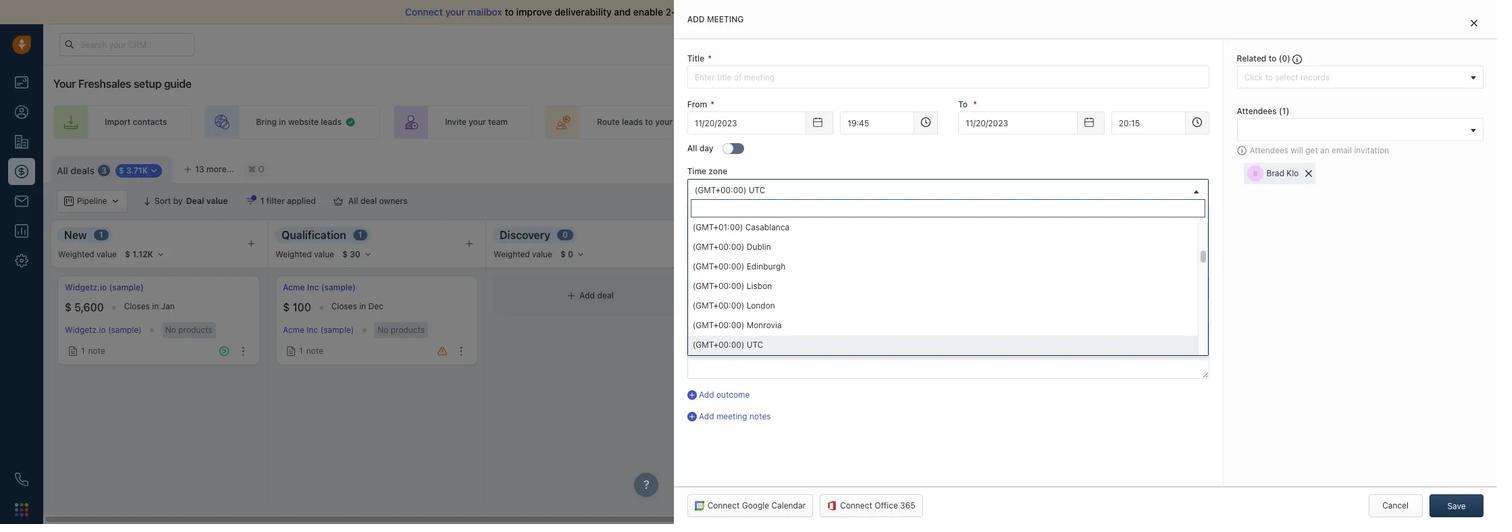 Task type: describe. For each thing, give the bounding box(es) containing it.
2 horizontal spatial deal
[[1233, 291, 1249, 301]]

your trial ends in 21 days
[[1128, 40, 1216, 48]]

cancel button
[[1369, 494, 1423, 517]]

filter
[[266, 196, 285, 206]]

(gmt+01:00) casablanca
[[693, 222, 790, 232]]

no for $ 5,600
[[165, 325, 176, 335]]

freshworks switcher image
[[15, 503, 28, 516]]

closes in jan
[[124, 301, 175, 311]]

attendees will get an email invitation
[[1250, 145, 1389, 156]]

negotiation
[[917, 229, 976, 241]]

container_wx8msf4aqz5i3rn1 image for 100
[[286, 346, 296, 356]]

1 note for 5,600
[[81, 346, 105, 356]]

trial
[[1146, 40, 1160, 48]]

all deal owners button
[[325, 190, 416, 213]]

invite your team link
[[394, 105, 532, 139]]

3 1 note from the left
[[935, 346, 959, 356]]

import contacts link
[[53, 105, 191, 139]]

1 inc from the top
[[307, 282, 319, 292]]

utc inside (gmt+00:00) utc option
[[747, 339, 763, 350]]

0 vertical spatial email
[[731, 6, 754, 18]]

your freshsales setup guide
[[53, 78, 191, 90]]

Start typing the details about the meeting... text field
[[687, 322, 1209, 379]]

explore plans link
[[1235, 36, 1302, 52]]

discovery
[[500, 229, 550, 241]]

attendees ( 1 )
[[1237, 106, 1289, 116]]

$ for $ 100
[[283, 301, 290, 313]]

(gmt+00:00) london option
[[688, 296, 1198, 316]]

google
[[742, 500, 769, 511]]

add outcome link
[[687, 389, 1209, 401]]

(gmt+00:00) for the (gmt+00:00) lisbon option
[[693, 281, 744, 291]]

list box containing (gmt+01:00) casablanca
[[688, 218, 1208, 355]]

office
[[875, 500, 898, 511]]

create
[[783, 117, 810, 127]]

enable
[[633, 6, 663, 18]]

related to ( 0 )
[[1237, 53, 1293, 63]]

contacts
[[133, 117, 167, 127]]

qualification
[[282, 229, 346, 241]]

london
[[747, 300, 775, 310]]

(gmt+00:00) utc link
[[688, 179, 1208, 201]]

connect for connect zoom
[[707, 236, 740, 246]]

0 vertical spatial (
[[1279, 53, 1282, 63]]

all for deal
[[348, 196, 358, 206]]

2 acme from the top
[[283, 325, 304, 335]]

(gmt+00:00) monrovia
[[693, 320, 782, 330]]

all for day
[[687, 143, 697, 153]]

1 widgetz.io (sample) from the top
[[65, 282, 144, 292]]

create sales sequence
[[783, 117, 872, 127]]

1 acme from the top
[[283, 282, 305, 292]]

1 filter applied button
[[237, 190, 325, 213]]

1 up attendees will get an email invitation
[[1282, 106, 1286, 116]]

title
[[687, 53, 704, 63]]

(gmt+00:00) down zone
[[695, 185, 746, 195]]

in left 21
[[1181, 40, 1188, 48]]

(sample) down 'closes in dec'
[[320, 325, 354, 335]]

zoom
[[742, 236, 764, 246]]

connect for connect your mailbox to improve deliverability and enable 2-way sync of email conversations.
[[405, 6, 443, 18]]

day
[[699, 143, 713, 153]]

plans
[[1273, 39, 1294, 49]]

save
[[1447, 501, 1466, 511]]

1 sales from the left
[[812, 117, 832, 127]]

Location text field
[[687, 276, 1209, 299]]

21
[[1190, 40, 1198, 48]]

1 acme inc (sample) from the top
[[283, 282, 356, 292]]

conversations.
[[757, 6, 822, 18]]

notes
[[750, 411, 771, 421]]

setup
[[134, 78, 161, 90]]

1 vertical spatial (
[[1279, 106, 1282, 116]]

2 acme inc (sample) link from the top
[[283, 325, 354, 335]]

13
[[195, 164, 204, 174]]

all deal owners
[[348, 196, 408, 206]]

(gmt+00:00) london
[[693, 300, 775, 310]]

2 horizontal spatial 0
[[1282, 53, 1287, 63]]

container_wx8msf4aqz5i3rn1 image inside 1 filter applied button
[[245, 197, 255, 206]]

1 right new
[[99, 230, 103, 240]]

invite your team
[[445, 117, 508, 127]]

3
[[101, 165, 107, 176]]

2 sales from the left
[[1008, 117, 1028, 127]]

1 inside 1 filter applied button
[[260, 196, 264, 206]]

products for $ 5,600
[[178, 325, 212, 335]]

from
[[687, 99, 707, 109]]

connect office 365
[[840, 500, 915, 511]]

closes for 5,600
[[124, 301, 150, 311]]

(gmt+00:00) utc inside tab panel
[[695, 185, 765, 195]]

3 products from the left
[[1027, 325, 1061, 335]]

all for deals
[[57, 165, 68, 176]]

1 vertical spatial email
[[1332, 145, 1352, 156]]

(gmt+01:00) casablanca option
[[688, 218, 1198, 237]]

an
[[1320, 145, 1329, 156]]

bring
[[256, 117, 277, 127]]

in for closes in dec
[[359, 301, 366, 311]]

settings
[[1281, 162, 1314, 172]]

container_wx8msf4aqz5i3rn1 image for 5,600
[[68, 346, 78, 356]]

website
[[288, 117, 319, 127]]

1 acme inc (sample) link from the top
[[283, 282, 356, 293]]

all deals 3
[[57, 165, 107, 176]]

connect google calendar
[[707, 500, 806, 511]]

settings button
[[1262, 156, 1320, 179]]

connect zoom button
[[687, 230, 771, 253]]

save button
[[1430, 494, 1484, 517]]

brad klo
[[1267, 168, 1299, 179]]

and
[[614, 6, 631, 18]]

note for $ 5,600
[[88, 346, 105, 356]]

Search your CRM... text field
[[59, 33, 194, 56]]

0 for discovery
[[563, 230, 568, 240]]

edinburgh
[[747, 261, 786, 271]]

(sample) up (gmt+00:00) utc option
[[957, 325, 990, 335]]

all day
[[687, 143, 713, 153]]

utc inside the (gmt+00:00) utc link
[[749, 185, 765, 195]]

container_wx8msf4aqz5i3rn1 image inside settings popup button
[[1268, 163, 1278, 172]]

2 horizontal spatial to
[[1269, 53, 1277, 63]]

set up your sales pipeline link
[[910, 105, 1086, 139]]

2 acme inc (sample) from the top
[[283, 325, 354, 335]]

closes for 100
[[331, 301, 357, 311]]

1 filter applied
[[260, 196, 316, 206]]

explore plans
[[1242, 39, 1294, 49]]

time zone
[[687, 166, 727, 177]]

your for your trial ends in 21 days
[[1128, 40, 1144, 48]]

closes in dec
[[331, 301, 383, 311]]

create sales sequence link
[[732, 105, 896, 139]]

connect for connect google calendar
[[707, 500, 740, 511]]

deal inside all deal owners button
[[360, 196, 377, 206]]

your for your freshsales setup guide
[[53, 78, 76, 90]]

connect your mailbox link
[[405, 6, 505, 18]]

(sample) down closes in jan
[[108, 325, 142, 335]]

explore
[[1242, 39, 1271, 49]]

5,600
[[74, 301, 104, 313]]

route leads to your team
[[597, 117, 694, 127]]

(gmt+00:00) lisbon
[[693, 281, 772, 291]]

techcave
[[918, 325, 954, 335]]

up
[[976, 117, 986, 127]]

(gmt+01:00)
[[693, 222, 743, 232]]



Task type: locate. For each thing, give the bounding box(es) containing it.
add deal
[[579, 291, 614, 301], [1215, 291, 1249, 301]]

(gmt+00:00) monrovia option
[[688, 316, 1198, 335]]

container_wx8msf4aqz5i3rn1 image inside bring in website leads link
[[345, 117, 356, 128]]

acme inc (sample) link
[[283, 282, 356, 293], [283, 325, 354, 335]]

connect left office
[[840, 500, 872, 511]]

inc up 100
[[307, 282, 319, 292]]

your
[[445, 6, 465, 18], [469, 117, 486, 127], [655, 117, 673, 127], [989, 117, 1006, 127]]

email right of
[[731, 6, 754, 18]]

0 vertical spatial meeting
[[707, 14, 744, 24]]

acme inc (sample) link down 100
[[283, 325, 354, 335]]

1 no products from the left
[[165, 325, 212, 335]]

⌘
[[248, 164, 256, 175]]

to right mailbox
[[505, 6, 514, 18]]

cancel
[[1382, 500, 1409, 511]]

add inside "link"
[[699, 390, 714, 400]]

0 horizontal spatial no products
[[165, 325, 212, 335]]

acme inc (sample) down 100
[[283, 325, 354, 335]]

1 vertical spatial widgetz.io (sample)
[[65, 325, 142, 335]]

utc up conferencing
[[749, 185, 765, 195]]

(gmt+00:00) down (gmt+00:00) london on the bottom of the page
[[693, 320, 744, 330]]

3 container_wx8msf4aqz5i3rn1 image from the left
[[922, 346, 931, 356]]

mailbox
[[468, 6, 502, 18]]

1 leads from the left
[[321, 117, 342, 127]]

1 horizontal spatial container_wx8msf4aqz5i3rn1 image
[[286, 346, 296, 356]]

13 more... button
[[176, 160, 242, 179]]

note down 5,600
[[88, 346, 105, 356]]

1 vertical spatial (gmt+00:00) utc
[[693, 339, 763, 350]]

0 up dublin on the top
[[750, 230, 756, 240]]

2 add deal from the left
[[1215, 291, 1249, 301]]

13 more...
[[195, 164, 234, 174]]

no right 'techcave (sample)' on the bottom
[[1014, 325, 1025, 335]]

1 products from the left
[[178, 325, 212, 335]]

(gmt+00:00) for (gmt+00:00) edinburgh option
[[693, 261, 744, 271]]

Click to select records search field
[[1241, 70, 1466, 85]]

note down 100
[[306, 346, 323, 356]]

set up your sales pipeline
[[961, 117, 1061, 127]]

$ left 100
[[283, 301, 290, 313]]

(gmt+00:00) dublin option
[[688, 237, 1198, 257]]

connect google calendar button
[[687, 494, 813, 517]]

(sample) up 'closes in dec'
[[321, 282, 356, 292]]

0 horizontal spatial all
[[57, 165, 68, 176]]

1 widgetz.io (sample) link from the top
[[65, 282, 144, 293]]

1 vertical spatial widgetz.io (sample) link
[[65, 325, 142, 335]]

Title text field
[[687, 66, 1209, 89]]

demo
[[708, 229, 738, 241]]

0 vertical spatial widgetz.io (sample)
[[65, 282, 144, 292]]

(gmt+00:00) for (gmt+00:00) dublin 'option'
[[693, 242, 744, 252]]

meeting for add meeting
[[707, 14, 744, 24]]

1 horizontal spatial all
[[348, 196, 358, 206]]

1 horizontal spatial no
[[378, 325, 388, 335]]

2 horizontal spatial note
[[942, 346, 959, 356]]

0 horizontal spatial closes
[[124, 301, 150, 311]]

1 horizontal spatial products
[[391, 325, 425, 335]]

1 closes from the left
[[124, 301, 150, 311]]

(gmt+00:00) utc down the (gmt+00:00) monrovia
[[693, 339, 763, 350]]

1 horizontal spatial your
[[1128, 40, 1144, 48]]

( down plans
[[1279, 53, 1282, 63]]

1 $ from the left
[[65, 301, 72, 313]]

leads right route at the top left of the page
[[622, 117, 643, 127]]

ends
[[1162, 40, 1179, 48]]

closes left 'jan'
[[124, 301, 150, 311]]

jan
[[161, 301, 175, 311]]

2 $ from the left
[[283, 301, 290, 313]]

2 inc from the top
[[307, 325, 318, 335]]

⌘ o
[[248, 164, 264, 175]]

$ 5,600
[[65, 301, 104, 313]]

container_wx8msf4aqz5i3rn1 image down $ 5,600
[[68, 346, 78, 356]]

techcave (sample)
[[918, 325, 990, 335]]

meeting down outcome on the bottom of the page
[[716, 411, 747, 421]]

2 no products from the left
[[378, 325, 425, 335]]

in
[[1181, 40, 1188, 48], [279, 117, 286, 127], [152, 301, 159, 311], [359, 301, 366, 311]]

0 horizontal spatial note
[[88, 346, 105, 356]]

close image
[[1471, 19, 1477, 27]]

(gmt+00:00) down demo
[[693, 242, 744, 252]]

tab panel
[[674, 0, 1497, 524]]

2 horizontal spatial no
[[1014, 325, 1025, 335]]

2 no from the left
[[378, 325, 388, 335]]

0 vertical spatial all
[[687, 143, 697, 153]]

team
[[488, 117, 508, 127], [675, 117, 694, 127]]

(gmt+00:00) utc
[[695, 185, 765, 195], [693, 339, 763, 350]]

improve
[[516, 6, 552, 18]]

(gmt+00:00) utc down zone
[[695, 185, 765, 195]]

in for closes in jan
[[152, 301, 159, 311]]

1 vertical spatial your
[[53, 78, 76, 90]]

1 horizontal spatial closes
[[331, 301, 357, 311]]

(gmt+00:00) down (gmt+00:00) lisbon
[[693, 300, 744, 310]]

acme inc (sample) up 100
[[283, 282, 356, 292]]

container_wx8msf4aqz5i3rn1 image
[[345, 117, 356, 128], [1268, 163, 1278, 172], [245, 197, 255, 206], [333, 197, 343, 206], [567, 291, 576, 300], [1202, 291, 1211, 300]]

add meeting
[[687, 14, 744, 24]]

0 right discovery
[[563, 230, 568, 240]]

(gmt+00:00) lisbon option
[[688, 277, 1198, 296]]

0 horizontal spatial $
[[65, 301, 72, 313]]

2-
[[666, 6, 676, 18]]

0 horizontal spatial sales
[[812, 117, 832, 127]]

no products for $ 5,600
[[165, 325, 212, 335]]

2 products from the left
[[391, 325, 425, 335]]

(gmt+00:00) utc inside option
[[693, 339, 763, 350]]

(gmt+00:00) inside (gmt+00:00) edinburgh option
[[693, 261, 744, 271]]

) up attendees will get an email invitation
[[1286, 106, 1289, 116]]

days
[[1200, 40, 1216, 48]]

1 vertical spatial widgetz.io
[[65, 325, 106, 335]]

your left freshsales
[[53, 78, 76, 90]]

(gmt+00:00) inside (gmt+00:00) monrovia option
[[693, 320, 744, 330]]

1 horizontal spatial note
[[306, 346, 323, 356]]

route leads to your team link
[[546, 105, 719, 139]]

3 no from the left
[[1014, 325, 1025, 335]]

of
[[719, 6, 728, 18]]

note down techcave (sample) link
[[942, 346, 959, 356]]

invitation
[[1354, 145, 1389, 156]]

container_wx8msf4aqz5i3rn1 image down "$ 100" on the left bottom of page
[[286, 346, 296, 356]]

0 vertical spatial )
[[1287, 53, 1290, 63]]

(gmt+00:00) edinburgh
[[693, 261, 786, 271]]

team down from
[[675, 117, 694, 127]]

1 team from the left
[[488, 117, 508, 127]]

0 vertical spatial to
[[505, 6, 514, 18]]

1 vertical spatial attendees
[[1250, 145, 1289, 156]]

0 vertical spatial acme
[[283, 282, 305, 292]]

connect zoom
[[707, 236, 764, 246]]

0 horizontal spatial products
[[178, 325, 212, 335]]

add
[[687, 14, 705, 24], [687, 212, 703, 223], [579, 291, 595, 301], [1215, 291, 1230, 301], [699, 390, 714, 400], [699, 411, 714, 421]]

connect office 365 button
[[820, 494, 923, 517]]

attendees for attendees ( 1 )
[[1237, 106, 1277, 116]]

sales right create
[[812, 117, 832, 127]]

1 down 100
[[299, 346, 303, 356]]

2 leads from the left
[[622, 117, 643, 127]]

1 note down 5,600
[[81, 346, 105, 356]]

None text field
[[691, 199, 1205, 217]]

sales left pipeline
[[1008, 117, 1028, 127]]

acme down "$ 100" on the left bottom of page
[[283, 325, 304, 335]]

attendees down related
[[1237, 106, 1277, 116]]

1 horizontal spatial add deal
[[1215, 291, 1249, 301]]

1 vertical spatial acme inc (sample) link
[[283, 325, 354, 335]]

widgetz.io (sample) link down 5,600
[[65, 325, 142, 335]]

0 down plans
[[1282, 53, 1287, 63]]

2 team from the left
[[675, 117, 694, 127]]

products
[[178, 325, 212, 335], [391, 325, 425, 335], [1027, 325, 1061, 335]]

0 horizontal spatial your
[[53, 78, 76, 90]]

techcave (sample) link
[[918, 325, 990, 335]]

meeting right way
[[707, 14, 744, 24]]

0 horizontal spatial add deal
[[579, 291, 614, 301]]

(gmt+00:00) utc option
[[688, 335, 1198, 355]]

lisbon
[[747, 281, 772, 291]]

0 horizontal spatial leads
[[321, 117, 342, 127]]

1 vertical spatial all
[[57, 165, 68, 176]]

1 vertical spatial acme
[[283, 325, 304, 335]]

0 horizontal spatial deal
[[360, 196, 377, 206]]

2 horizontal spatial 1 note
[[935, 346, 959, 356]]

widgetz.io (sample) link up 5,600
[[65, 282, 144, 293]]

1 note down techcave (sample) link
[[935, 346, 959, 356]]

phone image
[[15, 473, 28, 486]]

1 vertical spatial acme inc (sample)
[[283, 325, 354, 335]]

pipeline
[[1031, 117, 1061, 127]]

(sample) up closes in jan
[[109, 282, 144, 292]]

$ left 5,600
[[65, 301, 72, 313]]

1 horizontal spatial email
[[1332, 145, 1352, 156]]

0 vertical spatial utc
[[749, 185, 765, 195]]

1 vertical spatial utc
[[747, 339, 763, 350]]

container_wx8msf4aqz5i3rn1 image
[[68, 346, 78, 356], [286, 346, 296, 356], [922, 346, 931, 356]]

deal
[[360, 196, 377, 206], [597, 291, 614, 301], [1233, 291, 1249, 301]]

365
[[900, 500, 915, 511]]

description
[[687, 310, 732, 320]]

meeting for add meeting notes
[[716, 411, 747, 421]]

utc down monrovia
[[747, 339, 763, 350]]

applied
[[287, 196, 316, 206]]

import contacts
[[105, 117, 167, 127]]

email
[[731, 6, 754, 18], [1332, 145, 1352, 156]]

container_wx8msf4aqz5i3rn1 image inside all deal owners button
[[333, 197, 343, 206]]

to
[[958, 99, 968, 109]]

in left dec
[[359, 301, 366, 311]]

2 note from the left
[[306, 346, 323, 356]]

1 note down 100
[[299, 346, 323, 356]]

to right route at the top left of the page
[[645, 117, 653, 127]]

(gmt+00:00) down location
[[693, 281, 744, 291]]

attendees
[[1237, 106, 1277, 116], [1250, 145, 1289, 156]]

time
[[687, 166, 706, 177]]

team right invite
[[488, 117, 508, 127]]

monrovia
[[747, 320, 782, 330]]

1 container_wx8msf4aqz5i3rn1 image from the left
[[68, 346, 78, 356]]

0 horizontal spatial no
[[165, 325, 176, 335]]

note for $ 100
[[306, 346, 323, 356]]

leads right website
[[321, 117, 342, 127]]

Search field
[[1424, 190, 1492, 213]]

location
[[687, 264, 721, 274]]

email right an
[[1332, 145, 1352, 156]]

0 vertical spatial attendees
[[1237, 106, 1277, 116]]

no products
[[165, 325, 212, 335], [378, 325, 425, 335], [1014, 325, 1061, 335]]

connect for connect office 365
[[840, 500, 872, 511]]

bring in website leads link
[[205, 105, 380, 139]]

inc down 100
[[307, 325, 318, 335]]

0 horizontal spatial 0
[[563, 230, 568, 240]]

1
[[1282, 106, 1286, 116], [260, 196, 264, 206], [99, 230, 103, 240], [358, 230, 362, 240], [81, 346, 85, 356], [299, 346, 303, 356], [935, 346, 938, 356]]

2 container_wx8msf4aqz5i3rn1 image from the left
[[286, 346, 296, 356]]

1 down techcave
[[935, 346, 938, 356]]

no down dec
[[378, 325, 388, 335]]

no products for $ 100
[[378, 325, 425, 335]]

1 widgetz.io from the top
[[65, 282, 107, 292]]

1 horizontal spatial sales
[[1008, 117, 1028, 127]]

2 horizontal spatial all
[[687, 143, 697, 153]]

sequence
[[834, 117, 872, 127]]

0 vertical spatial (gmt+00:00) utc
[[695, 185, 765, 195]]

acme inc (sample) link up 100
[[283, 282, 356, 293]]

dialog
[[674, 0, 1497, 524]]

1 vertical spatial )
[[1286, 106, 1289, 116]]

0 vertical spatial widgetz.io
[[65, 282, 107, 292]]

1 horizontal spatial to
[[645, 117, 653, 127]]

outcome
[[716, 390, 750, 400]]

no down 'jan'
[[165, 325, 176, 335]]

2 horizontal spatial container_wx8msf4aqz5i3rn1 image
[[922, 346, 931, 356]]

1 left filter
[[260, 196, 264, 206]]

1 down all deal owners button
[[358, 230, 362, 240]]

acme up "$ 100" on the left bottom of page
[[283, 282, 305, 292]]

all left owners
[[348, 196, 358, 206]]

1 vertical spatial to
[[1269, 53, 1277, 63]]

1 horizontal spatial $
[[283, 301, 290, 313]]

all left deals in the left top of the page
[[57, 165, 68, 176]]

0 for demo
[[750, 230, 756, 240]]

1 no from the left
[[165, 325, 176, 335]]

closes left dec
[[331, 301, 357, 311]]

guide
[[164, 78, 191, 90]]

leads
[[321, 117, 342, 127], [622, 117, 643, 127]]

1 vertical spatial meeting
[[716, 411, 747, 421]]

attendees for attendees will get an email invitation
[[1250, 145, 1289, 156]]

all left the day on the left top
[[687, 143, 697, 153]]

route
[[597, 117, 620, 127]]

0 horizontal spatial 1 note
[[81, 346, 105, 356]]

3 note from the left
[[942, 346, 959, 356]]

2 closes from the left
[[331, 301, 357, 311]]

0 horizontal spatial container_wx8msf4aqz5i3rn1 image
[[68, 346, 78, 356]]

in for bring in website leads
[[279, 117, 286, 127]]

(gmt+00:00) down (gmt+00:00) dublin
[[693, 261, 744, 271]]

phone element
[[8, 466, 35, 493]]

3 no products from the left
[[1014, 325, 1061, 335]]

$ for $ 5,600
[[65, 301, 72, 313]]

note
[[88, 346, 105, 356], [306, 346, 323, 356], [942, 346, 959, 356]]

no for $ 100
[[378, 325, 388, 335]]

list box
[[688, 218, 1208, 355]]

(gmt+00:00) down the (gmt+00:00) monrovia
[[693, 339, 744, 350]]

acme inc (sample)
[[283, 282, 356, 292], [283, 325, 354, 335]]

products for $ 100
[[391, 325, 425, 335]]

2 widgetz.io (sample) from the top
[[65, 325, 142, 335]]

related
[[1237, 53, 1266, 63]]

1 horizontal spatial no products
[[378, 325, 425, 335]]

inc
[[307, 282, 319, 292], [307, 325, 318, 335]]

(gmt+00:00) for (gmt+00:00) london option
[[693, 300, 744, 310]]

) down plans
[[1287, 53, 1290, 63]]

0 vertical spatial your
[[1128, 40, 1144, 48]]

freshsales
[[78, 78, 131, 90]]

(gmt+00:00) for (gmt+00:00) monrovia option
[[693, 320, 744, 330]]

2 1 note from the left
[[299, 346, 323, 356]]

connect down (gmt+01:00)
[[707, 236, 740, 246]]

0 vertical spatial widgetz.io (sample) link
[[65, 282, 144, 293]]

connect your mailbox to improve deliverability and enable 2-way sync of email conversations.
[[405, 6, 822, 18]]

in right bring
[[279, 117, 286, 127]]

o
[[258, 164, 264, 175]]

1 1 note from the left
[[81, 346, 105, 356]]

0 vertical spatial acme inc (sample) link
[[283, 282, 356, 293]]

(gmt+00:00) edinburgh option
[[688, 257, 1198, 277]]

email image
[[1363, 39, 1373, 50]]

in left 'jan'
[[152, 301, 159, 311]]

dublin
[[747, 242, 771, 252]]

2 vertical spatial all
[[348, 196, 358, 206]]

(gmt+00:00) inside (gmt+00:00) london option
[[693, 300, 744, 310]]

0 horizontal spatial to
[[505, 6, 514, 18]]

(gmt+00:00) for (gmt+00:00) utc option
[[693, 339, 744, 350]]

add meeting notes
[[699, 411, 771, 421]]

sync
[[696, 6, 717, 18]]

widgetz.io
[[65, 282, 107, 292], [65, 325, 106, 335]]

0 vertical spatial acme inc (sample)
[[283, 282, 356, 292]]

add outcome
[[699, 390, 750, 400]]

2 widgetz.io from the top
[[65, 325, 106, 335]]

widgetz.io up $ 5,600
[[65, 282, 107, 292]]

calendar
[[771, 500, 806, 511]]

connect left mailbox
[[405, 6, 443, 18]]

widgetz.io (sample) up 5,600
[[65, 282, 144, 292]]

1 horizontal spatial team
[[675, 117, 694, 127]]

brad
[[1267, 168, 1284, 179]]

1 vertical spatial inc
[[307, 325, 318, 335]]

2 widgetz.io (sample) link from the top
[[65, 325, 142, 335]]

your left trial
[[1128, 40, 1144, 48]]

0 horizontal spatial email
[[731, 6, 754, 18]]

1 horizontal spatial 1 note
[[299, 346, 323, 356]]

2 vertical spatial to
[[645, 117, 653, 127]]

won
[[1135, 229, 1158, 241]]

to down explore plans link
[[1269, 53, 1277, 63]]

(gmt+00:00) inside option
[[693, 281, 744, 291]]

1 horizontal spatial deal
[[597, 291, 614, 301]]

tab panel containing add meeting
[[674, 0, 1497, 524]]

(gmt+00:00) inside (gmt+00:00) dublin 'option'
[[693, 242, 744, 252]]

attendees up brad
[[1250, 145, 1289, 156]]

more...
[[207, 164, 234, 174]]

(gmt+00:00) dublin
[[693, 242, 771, 252]]

widgetz.io (sample) down 5,600
[[65, 325, 142, 335]]

all inside button
[[348, 196, 358, 206]]

1 horizontal spatial 0
[[750, 230, 756, 240]]

1 add deal from the left
[[579, 291, 614, 301]]

widgetz.io (sample) link
[[65, 282, 144, 293], [65, 325, 142, 335]]

dialog containing add meeting
[[674, 0, 1497, 524]]

( down related to ( 0 )
[[1279, 106, 1282, 116]]

2 horizontal spatial products
[[1027, 325, 1061, 335]]

0 vertical spatial inc
[[307, 282, 319, 292]]

0 horizontal spatial team
[[488, 117, 508, 127]]

widgetz.io down $ 5,600
[[65, 325, 106, 335]]

2 horizontal spatial no products
[[1014, 325, 1061, 335]]

1 note for 100
[[299, 346, 323, 356]]

container_wx8msf4aqz5i3rn1 image down techcave
[[922, 346, 931, 356]]

connect left google
[[707, 500, 740, 511]]

1 note from the left
[[88, 346, 105, 356]]

1 down $ 5,600
[[81, 346, 85, 356]]

(gmt+00:00) inside (gmt+00:00) utc option
[[693, 339, 744, 350]]

(sample)
[[109, 282, 144, 292], [321, 282, 356, 292], [108, 325, 142, 335], [320, 325, 354, 335], [957, 325, 990, 335]]

acme
[[283, 282, 305, 292], [283, 325, 304, 335]]

1 horizontal spatial leads
[[622, 117, 643, 127]]



Task type: vqa. For each thing, say whether or not it's contained in the screenshot.
into corresponding to meetings
no



